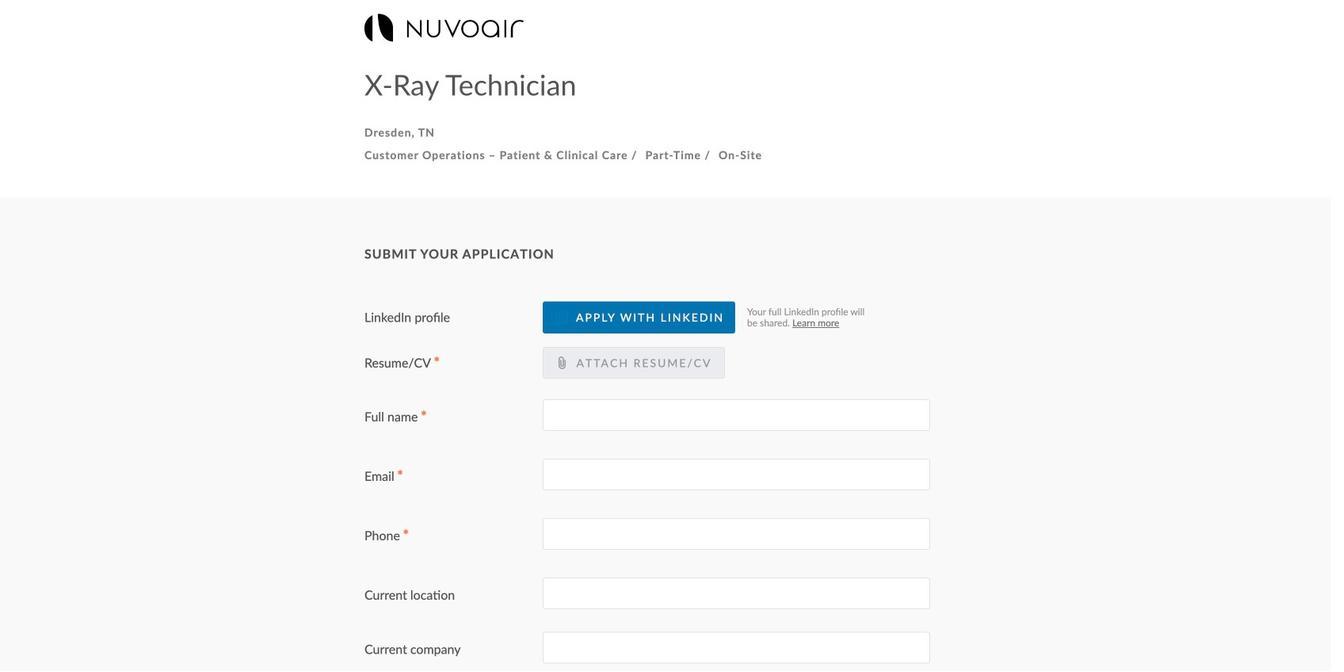 Task type: vqa. For each thing, say whether or not it's contained in the screenshot.
text box
yes



Task type: describe. For each thing, give the bounding box(es) containing it.
paperclip image
[[555, 357, 568, 369]]



Task type: locate. For each thing, give the bounding box(es) containing it.
None text field
[[543, 399, 930, 431], [543, 578, 930, 609], [543, 399, 930, 431], [543, 578, 930, 609]]

nuvoair logo image
[[364, 14, 524, 42]]

None email field
[[543, 459, 930, 491]]

None text field
[[543, 518, 930, 550], [543, 632, 930, 664], [543, 518, 930, 550], [543, 632, 930, 664]]



